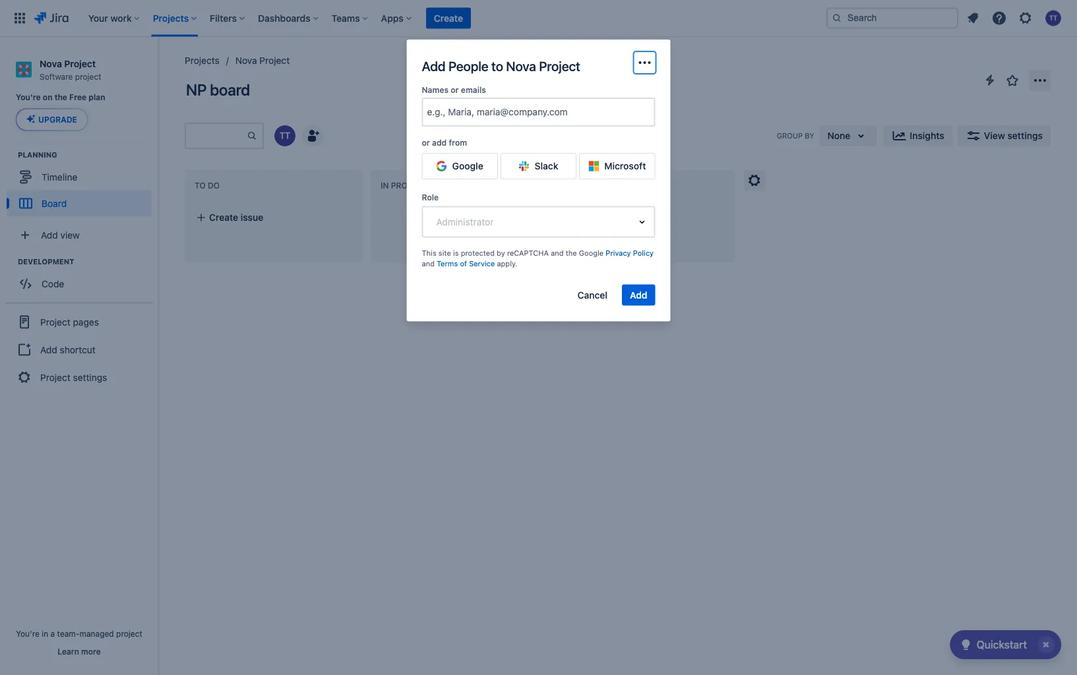 Task type: describe. For each thing, give the bounding box(es) containing it.
add for add shortcut
[[40, 344, 57, 355]]

code link
[[7, 271, 152, 297]]

progress
[[391, 181, 434, 190]]

microsoft button
[[579, 153, 655, 179]]

in
[[42, 629, 48, 638]]

configure board image
[[747, 173, 762, 189]]

project pages link
[[5, 308, 153, 337]]

team-
[[57, 629, 79, 638]]

timeline
[[42, 171, 77, 182]]

privacy policy link
[[606, 249, 654, 257]]

to do
[[195, 181, 220, 190]]

on
[[43, 93, 52, 102]]

you're in a team-managed project
[[16, 629, 142, 638]]

group
[[777, 131, 803, 140]]

the inside 'this site is protected by recaptcha and the google privacy policy and terms of service apply.'
[[566, 249, 577, 257]]

add shortcut
[[40, 344, 95, 355]]

timeline link
[[7, 164, 152, 190]]

names or emails
[[422, 85, 486, 94]]

project inside "nova project software project"
[[75, 72, 101, 81]]

this site is protected by recaptcha and the google privacy policy and terms of service apply.
[[422, 249, 654, 268]]

maria,
[[448, 107, 474, 117]]

recaptcha
[[507, 249, 549, 257]]

quickstart button
[[950, 631, 1061, 660]]

1 vertical spatial and
[[422, 259, 435, 268]]

google button
[[422, 153, 498, 179]]

projects link
[[185, 53, 219, 69]]

protected
[[461, 249, 495, 257]]

nova for nova project
[[235, 55, 257, 66]]

star np board image
[[1004, 73, 1020, 88]]

nova project link
[[235, 53, 290, 69]]

google inside button
[[452, 161, 483, 172]]

is
[[453, 249, 459, 257]]

e.g., maria, maria@company.com
[[427, 107, 568, 117]]

np board
[[186, 80, 250, 99]]

planning
[[18, 150, 57, 159]]

insights button
[[883, 125, 952, 146]]

0 vertical spatial the
[[55, 93, 67, 102]]

learn more button
[[58, 646, 101, 657]]

development
[[18, 257, 74, 266]]

board
[[42, 198, 67, 209]]

add shortcut button
[[5, 337, 153, 363]]

a
[[51, 629, 55, 638]]

add for add people to nova project
[[422, 58, 445, 74]]

this
[[422, 249, 436, 257]]

nova project software project
[[40, 58, 101, 81]]

by inside 'this site is protected by recaptcha and the google privacy policy and terms of service apply.'
[[497, 249, 505, 257]]

do
[[208, 181, 220, 190]]

policy
[[633, 249, 654, 257]]

dismiss quickstart image
[[1035, 634, 1057, 656]]

google inside 'this site is protected by recaptcha and the google privacy policy and terms of service apply.'
[[579, 249, 604, 257]]

or add from
[[422, 138, 467, 147]]

create for create
[[434, 13, 463, 23]]

nova for nova project software project
[[40, 58, 62, 69]]

project inside 'link'
[[259, 55, 290, 66]]

project pages
[[40, 317, 99, 327]]

of
[[460, 259, 467, 268]]

apply.
[[497, 259, 517, 268]]

terms
[[437, 259, 458, 268]]

to
[[195, 181, 206, 190]]

maria@company.com
[[477, 107, 568, 117]]

pages
[[73, 317, 99, 327]]

issue
[[241, 212, 263, 223]]

1 vertical spatial project
[[116, 629, 142, 638]]

insights image
[[891, 128, 907, 144]]

learn more
[[58, 647, 101, 656]]

create button
[[426, 8, 471, 29]]

add people image
[[305, 128, 321, 144]]

e.g.,
[[427, 107, 446, 117]]

slack
[[535, 161, 558, 172]]

terry turtle image
[[274, 125, 295, 146]]

add
[[432, 138, 447, 147]]

upgrade
[[38, 115, 77, 124]]

you're on the free plan
[[16, 93, 105, 102]]

create issue button
[[188, 206, 359, 230]]

project settings link
[[5, 363, 153, 392]]

to
[[491, 58, 503, 74]]

managed
[[79, 629, 114, 638]]



Task type: vqa. For each thing, say whether or not it's contained in the screenshot.
the topmost "field"
no



Task type: locate. For each thing, give the bounding box(es) containing it.
0 horizontal spatial by
[[497, 249, 505, 257]]

1 vertical spatial you're
[[16, 629, 40, 638]]

free
[[69, 93, 87, 102]]

0 horizontal spatial the
[[55, 93, 67, 102]]

from
[[449, 138, 467, 147]]

you're for you're in a team-managed project
[[16, 629, 40, 638]]

0 vertical spatial you're
[[16, 93, 41, 102]]

by up apply.
[[497, 249, 505, 257]]

and down this
[[422, 259, 435, 268]]

and right the recaptcha
[[551, 249, 564, 257]]

project right managed
[[116, 629, 142, 638]]

create for create issue
[[209, 212, 238, 223]]

add people to nova project
[[422, 58, 580, 74]]

add button
[[622, 285, 655, 306]]

privacy
[[606, 249, 631, 257]]

emails
[[461, 85, 486, 94]]

add for add
[[630, 290, 647, 301]]

1 vertical spatial add
[[630, 290, 647, 301]]

0 vertical spatial or
[[451, 85, 459, 94]]

the right "on"
[[55, 93, 67, 102]]

1 horizontal spatial by
[[805, 131, 814, 140]]

check image
[[958, 637, 974, 653]]

nova project
[[235, 55, 290, 66]]

by
[[805, 131, 814, 140], [497, 249, 505, 257]]

plan
[[89, 93, 105, 102]]

project inside "nova project software project"
[[64, 58, 96, 69]]

shortcut
[[60, 344, 95, 355]]

software
[[40, 72, 73, 81]]

create left issue on the top
[[209, 212, 238, 223]]

automations menu button icon image
[[982, 72, 998, 88]]

nova inside 'link'
[[235, 55, 257, 66]]

microsoft
[[604, 161, 646, 172]]

the right the recaptcha
[[566, 249, 577, 257]]

add up the names
[[422, 58, 445, 74]]

board link
[[7, 190, 152, 217]]

add inside button
[[40, 344, 57, 355]]

done element
[[567, 181, 589, 190]]

1 horizontal spatial google
[[579, 249, 604, 257]]

project
[[75, 72, 101, 81], [116, 629, 142, 638]]

you're left in on the left of the page
[[16, 629, 40, 638]]

1 vertical spatial google
[[579, 249, 604, 257]]

1 horizontal spatial nova
[[235, 55, 257, 66]]

learn
[[58, 647, 79, 656]]

0 vertical spatial create
[[434, 13, 463, 23]]

names
[[422, 85, 449, 94]]

0 horizontal spatial create
[[209, 212, 238, 223]]

more image
[[637, 55, 653, 71]]

create banner
[[0, 0, 1077, 37]]

group by
[[777, 131, 814, 140]]

slack button
[[500, 153, 577, 179]]

Search this board text field
[[186, 124, 247, 148]]

1 horizontal spatial create
[[434, 13, 463, 23]]

jira image
[[34, 10, 68, 26], [34, 10, 68, 26]]

nova inside "nova project software project"
[[40, 58, 62, 69]]

0 vertical spatial and
[[551, 249, 564, 257]]

insights
[[910, 130, 944, 141]]

0 vertical spatial by
[[805, 131, 814, 140]]

0 horizontal spatial google
[[452, 161, 483, 172]]

create
[[434, 13, 463, 23], [209, 212, 238, 223]]

add
[[422, 58, 445, 74], [630, 290, 647, 301], [40, 344, 57, 355]]

1 horizontal spatial project
[[116, 629, 142, 638]]

group containing project pages
[[5, 302, 153, 396]]

1 you're from the top
[[16, 93, 41, 102]]

1 horizontal spatial and
[[551, 249, 564, 257]]

0 horizontal spatial add
[[40, 344, 57, 355]]

in
[[381, 181, 389, 190]]

site
[[438, 249, 451, 257]]

more
[[81, 647, 101, 656]]

role
[[422, 193, 439, 202]]

create inside "create issue" button
[[209, 212, 238, 223]]

1 vertical spatial or
[[422, 138, 430, 147]]

2 you're from the top
[[16, 629, 40, 638]]

planning group
[[7, 149, 158, 221]]

the
[[55, 93, 67, 102], [566, 249, 577, 257]]

create issue
[[209, 212, 263, 223]]

search image
[[832, 13, 842, 23]]

add inside button
[[630, 290, 647, 301]]

2 horizontal spatial nova
[[506, 58, 536, 74]]

or
[[451, 85, 459, 94], [422, 138, 430, 147]]

add left shortcut
[[40, 344, 57, 355]]

you're left "on"
[[16, 93, 41, 102]]

code
[[42, 278, 64, 289]]

0 horizontal spatial and
[[422, 259, 435, 268]]

nova
[[235, 55, 257, 66], [40, 58, 62, 69], [506, 58, 536, 74]]

primary element
[[8, 0, 826, 37]]

1 horizontal spatial the
[[566, 249, 577, 257]]

np
[[186, 80, 207, 99]]

in progress
[[381, 181, 434, 190]]

board
[[210, 80, 250, 99]]

or left 'add'
[[422, 138, 430, 147]]

you're for you're on the free plan
[[16, 93, 41, 102]]

0 vertical spatial add
[[422, 58, 445, 74]]

group
[[5, 302, 153, 396]]

add down the policy at the right top of the page
[[630, 290, 647, 301]]

done
[[567, 181, 589, 190]]

cancel button
[[570, 285, 615, 306]]

create up people
[[434, 13, 463, 23]]

0 vertical spatial project
[[75, 72, 101, 81]]

nova up software
[[40, 58, 62, 69]]

2 horizontal spatial add
[[630, 290, 647, 301]]

development group
[[7, 256, 158, 301]]

project settings
[[40, 372, 107, 383]]

nova up board
[[235, 55, 257, 66]]

1 horizontal spatial add
[[422, 58, 445, 74]]

0 horizontal spatial or
[[422, 138, 430, 147]]

project up plan
[[75, 72, 101, 81]]

service
[[469, 259, 495, 268]]

google down from
[[452, 161, 483, 172]]

people
[[448, 58, 488, 74]]

nova right the to
[[506, 58, 536, 74]]

google left privacy
[[579, 249, 604, 257]]

0 vertical spatial google
[[452, 161, 483, 172]]

or left emails
[[451, 85, 459, 94]]

you're
[[16, 93, 41, 102], [16, 629, 40, 638]]

project
[[259, 55, 290, 66], [64, 58, 96, 69], [539, 58, 580, 74], [40, 317, 70, 327], [40, 372, 70, 383]]

settings
[[73, 372, 107, 383]]

and
[[551, 249, 564, 257], [422, 259, 435, 268]]

google
[[452, 161, 483, 172], [579, 249, 604, 257]]

1 vertical spatial the
[[566, 249, 577, 257]]

1 horizontal spatial or
[[451, 85, 459, 94]]

create inside create button
[[434, 13, 463, 23]]

upgrade button
[[16, 109, 87, 130]]

1 vertical spatial by
[[497, 249, 505, 257]]

by right group
[[805, 131, 814, 140]]

2 vertical spatial add
[[40, 344, 57, 355]]

0 horizontal spatial project
[[75, 72, 101, 81]]

1 vertical spatial create
[[209, 212, 238, 223]]

0 horizontal spatial nova
[[40, 58, 62, 69]]

projects
[[185, 55, 219, 66]]

cancel
[[577, 290, 607, 301]]

terms of service link
[[437, 259, 495, 268]]

Search field
[[826, 8, 958, 29]]

quickstart
[[977, 639, 1027, 651]]



